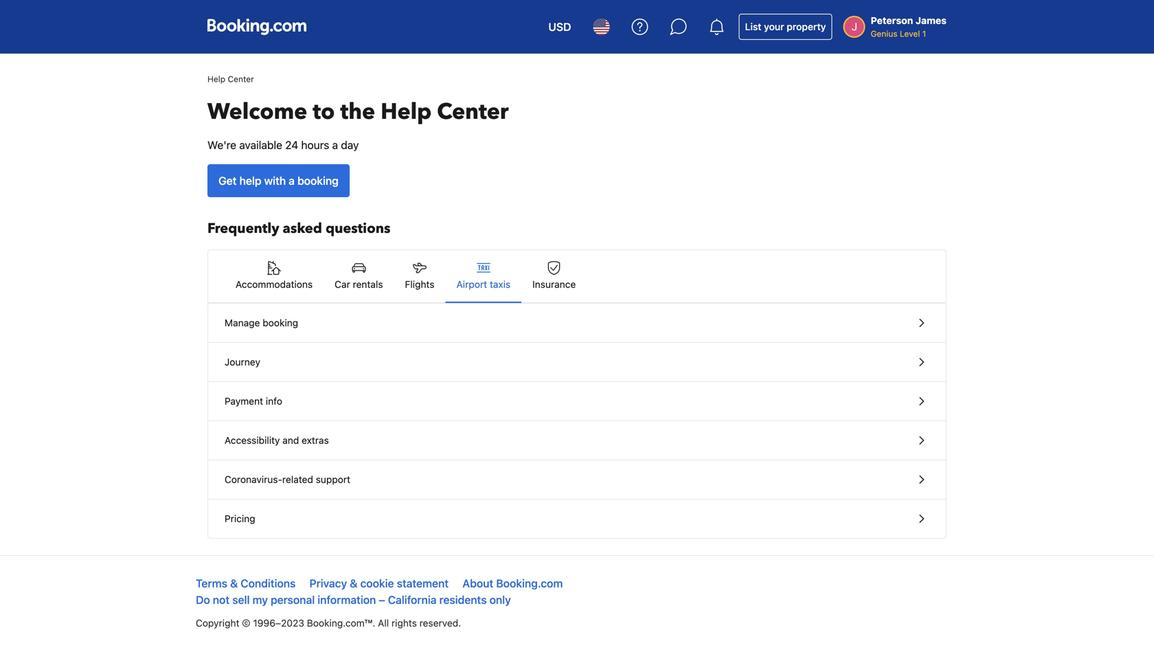 Task type: locate. For each thing, give the bounding box(es) containing it.
car
[[335, 279, 350, 290]]

booking
[[297, 174, 339, 187], [263, 317, 298, 328]]

payment info button
[[208, 382, 946, 421]]

1 vertical spatial a
[[289, 174, 295, 187]]

terms & conditions link
[[196, 577, 296, 590]]

accessibility
[[225, 435, 280, 446]]

0 horizontal spatial center
[[228, 74, 254, 84]]

with
[[264, 174, 286, 187]]

do not sell my personal information – california residents only link
[[196, 593, 511, 606]]

support
[[316, 474, 350, 485]]

help up 'welcome'
[[208, 74, 225, 84]]

a right with
[[289, 174, 295, 187]]

1 vertical spatial booking
[[263, 317, 298, 328]]

get
[[219, 174, 237, 187]]

booking right manage
[[263, 317, 298, 328]]

0 horizontal spatial a
[[289, 174, 295, 187]]

information
[[318, 593, 376, 606]]

coronavirus-related support
[[225, 474, 350, 485]]

flights
[[405, 279, 435, 290]]

airport taxis button
[[446, 250, 522, 302]]

personal
[[271, 593, 315, 606]]

booking down hours
[[297, 174, 339, 187]]

1 horizontal spatial help
[[381, 97, 432, 127]]

payment info
[[225, 395, 282, 407]]

a left day
[[332, 138, 338, 152]]

0 vertical spatial center
[[228, 74, 254, 84]]

0 vertical spatial help
[[208, 74, 225, 84]]

frequently
[[208, 219, 279, 238]]

booking.com™.
[[307, 617, 375, 629]]

privacy
[[310, 577, 347, 590]]

privacy & cookie statement
[[310, 577, 449, 590]]

residents
[[439, 593, 487, 606]]

extras
[[302, 435, 329, 446]]

copyright
[[196, 617, 239, 629]]

a
[[332, 138, 338, 152], [289, 174, 295, 187]]

pricing
[[225, 513, 255, 524]]

0 horizontal spatial &
[[230, 577, 238, 590]]

accommodations button
[[225, 250, 324, 302]]

& for terms
[[230, 577, 238, 590]]

1
[[923, 29, 926, 38]]

accommodations
[[236, 279, 313, 290]]

asked
[[283, 219, 322, 238]]

we're
[[208, 138, 236, 152]]

james
[[916, 15, 947, 26]]

usd
[[549, 20, 571, 33]]

center
[[228, 74, 254, 84], [437, 97, 509, 127]]

1 & from the left
[[230, 577, 238, 590]]

welcome to the help center
[[208, 97, 509, 127]]

list your property
[[745, 21, 826, 32]]

do
[[196, 593, 210, 606]]

about booking.com do not sell my personal information – california residents only
[[196, 577, 563, 606]]

0 vertical spatial booking
[[297, 174, 339, 187]]

airport
[[457, 279, 487, 290]]

get help with a booking
[[219, 174, 339, 187]]

insurance
[[533, 279, 576, 290]]

1 vertical spatial center
[[437, 97, 509, 127]]

help center
[[208, 74, 254, 84]]

©
[[242, 617, 251, 629]]

your
[[764, 21, 784, 32]]

help right 'the'
[[381, 97, 432, 127]]

0 horizontal spatial help
[[208, 74, 225, 84]]

taxis
[[490, 279, 511, 290]]

a inside button
[[289, 174, 295, 187]]

1 vertical spatial help
[[381, 97, 432, 127]]

coronavirus-
[[225, 474, 282, 485]]

flights button
[[394, 250, 446, 302]]

accessibility and extras button
[[208, 421, 946, 460]]

my
[[253, 593, 268, 606]]

&
[[230, 577, 238, 590], [350, 577, 358, 590]]

2 & from the left
[[350, 577, 358, 590]]

help
[[208, 74, 225, 84], [381, 97, 432, 127]]

copyright © 1996–2023 booking.com™. all rights reserved.
[[196, 617, 461, 629]]

related
[[282, 474, 313, 485]]

& up do not sell my personal information – california residents only link
[[350, 577, 358, 590]]

all
[[378, 617, 389, 629]]

1 horizontal spatial &
[[350, 577, 358, 590]]

0 vertical spatial a
[[332, 138, 338, 152]]

about
[[463, 577, 494, 590]]

list your property link
[[739, 14, 832, 40]]

questions
[[326, 219, 391, 238]]

tab list
[[208, 250, 946, 304]]

1 horizontal spatial a
[[332, 138, 338, 152]]

we're available 24 hours a day
[[208, 138, 359, 152]]

tab list containing accommodations
[[208, 250, 946, 304]]

& up sell
[[230, 577, 238, 590]]

journey button
[[208, 343, 946, 382]]

level
[[900, 29, 920, 38]]

and
[[283, 435, 299, 446]]



Task type: describe. For each thing, give the bounding box(es) containing it.
peterson james genius level 1
[[871, 15, 947, 38]]

statement
[[397, 577, 449, 590]]

–
[[379, 593, 385, 606]]

info
[[266, 395, 282, 407]]

only
[[490, 593, 511, 606]]

sell
[[232, 593, 250, 606]]

not
[[213, 593, 230, 606]]

payment
[[225, 395, 263, 407]]

journey
[[225, 356, 260, 368]]

car rentals
[[335, 279, 383, 290]]

the
[[340, 97, 375, 127]]

rights
[[392, 617, 417, 629]]

1996–2023
[[253, 617, 304, 629]]

welcome
[[208, 97, 307, 127]]

help
[[239, 174, 261, 187]]

insurance button
[[522, 250, 587, 302]]

day
[[341, 138, 359, 152]]

accessibility and extras
[[225, 435, 329, 446]]

cookie
[[360, 577, 394, 590]]

conditions
[[241, 577, 296, 590]]

reserved.
[[420, 617, 461, 629]]

frequently asked questions
[[208, 219, 391, 238]]

car rentals button
[[324, 250, 394, 302]]

property
[[787, 21, 826, 32]]

airport taxis
[[457, 279, 511, 290]]

usd button
[[540, 10, 580, 43]]

& for privacy
[[350, 577, 358, 590]]

booking.com online hotel reservations image
[[208, 19, 306, 35]]

manage booking button
[[208, 304, 946, 343]]

booking.com
[[496, 577, 563, 590]]

peterson
[[871, 15, 913, 26]]

list
[[745, 21, 762, 32]]

24
[[285, 138, 298, 152]]

privacy & cookie statement link
[[310, 577, 449, 590]]

to
[[313, 97, 335, 127]]

get help with a booking button
[[208, 164, 350, 197]]

available
[[239, 138, 282, 152]]

california
[[388, 593, 437, 606]]

manage
[[225, 317, 260, 328]]

terms
[[196, 577, 227, 590]]

pricing button
[[208, 500, 946, 538]]

manage booking
[[225, 317, 298, 328]]

coronavirus-related support button
[[208, 460, 946, 500]]

about booking.com link
[[463, 577, 563, 590]]

1 horizontal spatial center
[[437, 97, 509, 127]]

hours
[[301, 138, 329, 152]]

genius
[[871, 29, 898, 38]]

rentals
[[353, 279, 383, 290]]

terms & conditions
[[196, 577, 296, 590]]



Task type: vqa. For each thing, say whether or not it's contained in the screenshot.
Frequently asked questions
yes



